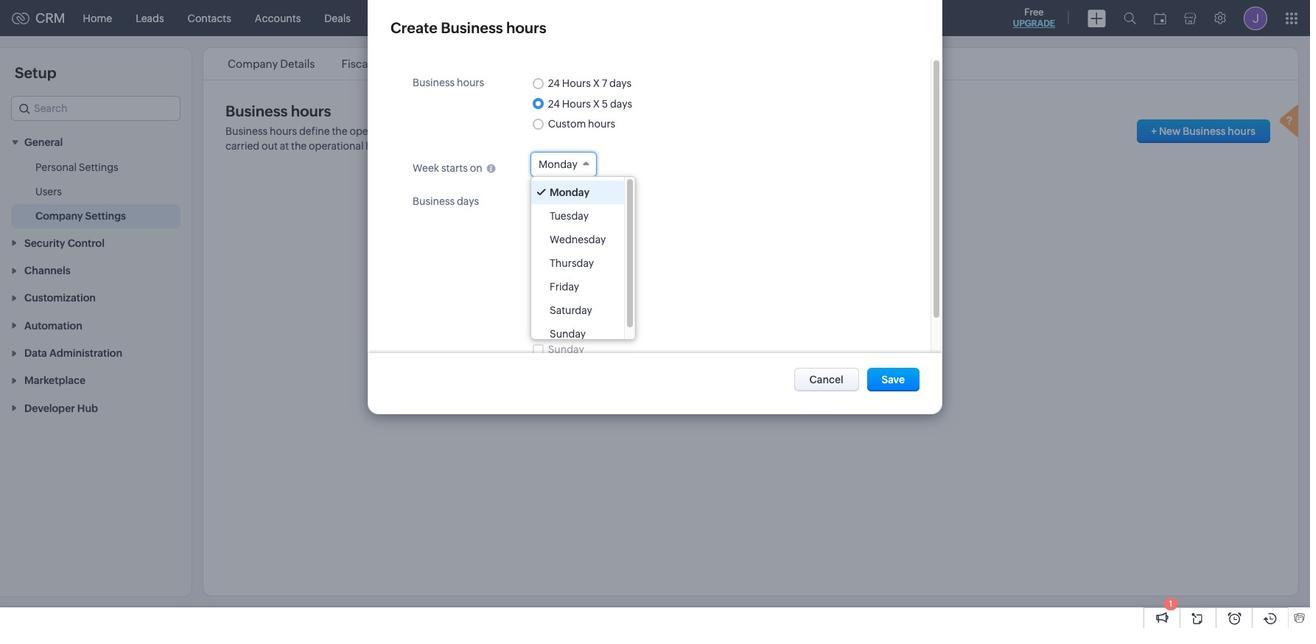 Task type: locate. For each thing, give the bounding box(es) containing it.
free upgrade
[[1014, 7, 1056, 29]]

cancel button
[[794, 368, 859, 391]]

your
[[448, 125, 470, 137], [664, 125, 686, 137], [407, 140, 429, 152]]

the right that
[[798, 125, 813, 137]]

leads
[[136, 12, 164, 24]]

business hours up at
[[226, 102, 331, 119]]

24 hours x 7 days
[[548, 78, 632, 89]]

thursday option
[[532, 251, 625, 275]]

contacts link
[[176, 0, 243, 36]]

week
[[413, 162, 440, 174]]

hours up 24 hours x 5 days
[[562, 78, 591, 89]]

1 horizontal spatial of
[[436, 125, 446, 137]]

24 hours x 5 days
[[548, 98, 633, 110]]

0 vertical spatial saturday
[[550, 305, 593, 316]]

tuesday inside the tuesday option
[[550, 210, 589, 222]]

deals link
[[313, 0, 363, 36]]

activities
[[815, 125, 858, 137]]

x left 7
[[593, 78, 600, 89]]

custom
[[548, 118, 586, 130]]

hours
[[507, 19, 547, 36], [457, 77, 484, 88], [291, 102, 331, 119], [588, 118, 616, 130], [270, 125, 297, 137], [407, 125, 434, 137], [599, 125, 627, 137], [1229, 125, 1256, 137], [366, 140, 393, 152]]

of
[[436, 125, 446, 137], [395, 140, 405, 152]]

deals
[[325, 12, 351, 24]]

days right 7
[[610, 78, 632, 89]]

1 vertical spatial settings
[[85, 210, 126, 222]]

0 vertical spatial operational
[[350, 125, 405, 137]]

company details link
[[226, 58, 317, 70]]

2 hours from the top
[[562, 98, 591, 110]]

friday option
[[532, 275, 625, 299]]

sunday
[[550, 328, 586, 340], [548, 344, 585, 356]]

the right define
[[332, 125, 348, 137]]

0 vertical spatial 24
[[548, 78, 560, 89]]

organization. up starts
[[431, 140, 494, 152]]

saturday inside saturday option
[[550, 305, 593, 316]]

days for 24 hours x 7 days
[[610, 78, 632, 89]]

+
[[1152, 125, 1158, 137]]

settings down general dropdown button at the top left of page
[[79, 162, 118, 174]]

1 vertical spatial organization.
[[431, 140, 494, 152]]

1 vertical spatial x
[[593, 98, 600, 110]]

the right at
[[291, 140, 307, 152]]

list
[[215, 48, 665, 80]]

friday up sunday option
[[548, 295, 578, 307]]

monday
[[539, 159, 578, 170], [550, 187, 590, 198], [548, 196, 587, 208]]

general region
[[0, 156, 192, 229]]

x left "5"
[[593, 98, 600, 110]]

0 vertical spatial x
[[593, 78, 600, 89]]

1 vertical spatial of
[[395, 140, 405, 152]]

24 up 24 hours x 5 days
[[548, 78, 560, 89]]

help
[[641, 125, 662, 137]]

create business hours
[[391, 19, 547, 36]]

thursday
[[550, 257, 594, 269], [548, 270, 593, 282]]

sunday inside sunday option
[[550, 328, 586, 340]]

meetings link
[[412, 0, 481, 36]]

search element
[[1115, 0, 1146, 36]]

year
[[373, 58, 395, 70]]

0 vertical spatial thursday
[[550, 257, 594, 269]]

settings
[[79, 162, 118, 174], [85, 210, 126, 222]]

company
[[228, 58, 278, 70], [35, 210, 83, 222]]

company down users link
[[35, 210, 83, 222]]

operational down define
[[309, 140, 364, 152]]

list box
[[532, 177, 636, 346]]

0 vertical spatial friday
[[550, 281, 580, 293]]

your up starts
[[448, 125, 470, 137]]

days right "5"
[[610, 98, 633, 110]]

0 vertical spatial company
[[228, 58, 278, 70]]

1 horizontal spatial company
[[228, 58, 278, 70]]

0 horizontal spatial company
[[35, 210, 83, 222]]

1
[[1170, 599, 1173, 608]]

0 vertical spatial organization.
[[472, 125, 535, 137]]

1 hours from the top
[[562, 78, 591, 89]]

company for company details
[[228, 58, 278, 70]]

company inside general "region"
[[35, 210, 83, 222]]

0 horizontal spatial the
[[291, 140, 307, 152]]

custom hours
[[548, 118, 616, 130]]

days
[[610, 78, 632, 89], [610, 98, 633, 110], [457, 195, 479, 207]]

settings down personal settings
[[85, 210, 126, 222]]

operational right define
[[350, 125, 405, 137]]

organization. left set
[[472, 125, 535, 137]]

1 vertical spatial 24
[[548, 98, 560, 110]]

that
[[777, 125, 796, 137]]

2 horizontal spatial the
[[798, 125, 813, 137]]

business hours
[[413, 77, 484, 88], [226, 102, 331, 119]]

Monday field
[[531, 152, 597, 177]]

the
[[332, 125, 348, 137], [798, 125, 813, 137], [291, 140, 307, 152]]

1 vertical spatial hours
[[562, 98, 591, 110]]

monday down business hours define the operational hours of your organization. set business hours to help your employees ensure that the activities are carried out at the operational hours of your organization.
[[539, 159, 578, 170]]

friday inside option
[[550, 281, 580, 293]]

business inside business hours define the operational hours of your organization. set business hours to help your employees ensure that the activities are carried out at the operational hours of your organization.
[[226, 125, 268, 137]]

0 horizontal spatial business hours
[[226, 102, 331, 119]]

friday
[[550, 281, 580, 293], [548, 295, 578, 307]]

free
[[1025, 7, 1044, 18]]

0 vertical spatial business hours
[[413, 77, 484, 88]]

details
[[280, 58, 315, 70]]

wednesday up the "thursday" option
[[550, 234, 606, 246]]

tuesday up wednesday option on the left of the page
[[550, 210, 589, 222]]

operational
[[350, 125, 405, 137], [309, 140, 364, 152]]

tuesday
[[550, 210, 589, 222], [548, 221, 587, 233]]

7
[[602, 78, 608, 89]]

x
[[593, 78, 600, 89], [593, 98, 600, 110]]

your right help
[[664, 125, 686, 137]]

out
[[262, 140, 278, 152]]

hours
[[562, 78, 591, 89], [562, 98, 591, 110]]

profile image
[[1245, 6, 1268, 30]]

hours up custom hours
[[562, 98, 591, 110]]

0 vertical spatial sunday
[[550, 328, 586, 340]]

2 x from the top
[[593, 98, 600, 110]]

24
[[548, 78, 560, 89], [548, 98, 560, 110]]

1 x from the top
[[593, 78, 600, 89]]

general
[[24, 137, 63, 148]]

2 24 from the top
[[548, 98, 560, 110]]

2 vertical spatial days
[[457, 195, 479, 207]]

thursday up saturday option
[[548, 270, 593, 282]]

organization.
[[472, 125, 535, 137], [431, 140, 494, 152]]

business hours down "create business hours"
[[413, 77, 484, 88]]

sunday option
[[532, 322, 625, 346]]

x for 5
[[593, 98, 600, 110]]

leads link
[[124, 0, 176, 36]]

logo image
[[12, 12, 29, 24]]

business days
[[413, 195, 479, 207]]

monday up the tuesday option
[[550, 187, 590, 198]]

define
[[299, 125, 330, 137]]

0 vertical spatial days
[[610, 78, 632, 89]]

business
[[441, 19, 503, 36], [413, 77, 455, 88], [226, 102, 288, 119], [226, 125, 268, 137], [1183, 125, 1227, 137], [413, 195, 455, 207]]

1 vertical spatial operational
[[309, 140, 364, 152]]

0 vertical spatial settings
[[79, 162, 118, 174]]

1 24 from the top
[[548, 78, 560, 89]]

home
[[83, 12, 112, 24]]

0 vertical spatial hours
[[562, 78, 591, 89]]

general button
[[0, 128, 192, 156]]

search image
[[1124, 12, 1137, 24]]

1 vertical spatial saturday
[[548, 319, 591, 331]]

0 horizontal spatial of
[[395, 140, 405, 152]]

personal
[[35, 162, 77, 174]]

1 vertical spatial company
[[35, 210, 83, 222]]

friday up saturday option
[[550, 281, 580, 293]]

monday down monday field
[[548, 196, 587, 208]]

crm
[[35, 10, 65, 26]]

saturday
[[550, 305, 593, 316], [548, 319, 591, 331]]

x for 7
[[593, 78, 600, 89]]

1 horizontal spatial business hours
[[413, 77, 484, 88]]

wednesday option
[[532, 228, 625, 251]]

wednesday
[[550, 234, 606, 246], [548, 246, 605, 257]]

users link
[[35, 185, 62, 199]]

24 up custom
[[548, 98, 560, 110]]

2 horizontal spatial your
[[664, 125, 686, 137]]

1 vertical spatial days
[[610, 98, 633, 110]]

your up week
[[407, 140, 429, 152]]

company left details
[[228, 58, 278, 70]]

hours for 7
[[562, 78, 591, 89]]

crm link
[[12, 10, 65, 26]]

company settings link
[[35, 209, 126, 224]]

+ new business hours
[[1152, 125, 1256, 137]]

days down on
[[457, 195, 479, 207]]

thursday up friday option
[[550, 257, 594, 269]]



Task type: describe. For each thing, give the bounding box(es) containing it.
new
[[1160, 125, 1181, 137]]

company for company settings
[[35, 210, 83, 222]]

starts
[[442, 162, 468, 174]]

set
[[537, 125, 553, 137]]

calls link
[[481, 0, 527, 36]]

fiscal year
[[342, 58, 395, 70]]

fiscal
[[342, 58, 371, 70]]

tasks link
[[363, 0, 412, 36]]

24 for 24 hours x 7 days
[[548, 78, 560, 89]]

fiscal year link
[[340, 58, 397, 70]]

cancel
[[810, 374, 844, 386]]

saturday option
[[532, 299, 625, 322]]

setup
[[15, 64, 56, 81]]

wednesday inside option
[[550, 234, 606, 246]]

employees
[[688, 125, 740, 137]]

on
[[470, 162, 483, 174]]

home link
[[71, 0, 124, 36]]

1 vertical spatial sunday
[[548, 344, 585, 356]]

monday inside field
[[539, 159, 578, 170]]

reports
[[539, 12, 577, 24]]

wednesday up friday option
[[548, 246, 605, 257]]

at
[[280, 140, 289, 152]]

carried
[[226, 140, 260, 152]]

company settings
[[35, 210, 126, 222]]

to
[[629, 125, 639, 137]]

meetings
[[424, 12, 469, 24]]

users
[[35, 186, 62, 198]]

accounts link
[[243, 0, 313, 36]]

days for 24 hours x 5 days
[[610, 98, 633, 110]]

5
[[602, 98, 608, 110]]

save
[[882, 374, 905, 386]]

save button
[[867, 368, 920, 391]]

company details
[[228, 58, 315, 70]]

business
[[555, 125, 597, 137]]

1 vertical spatial business hours
[[226, 102, 331, 119]]

help image
[[1277, 102, 1306, 143]]

settings for company settings
[[85, 210, 126, 222]]

hours for 5
[[562, 98, 591, 110]]

thursday inside option
[[550, 257, 594, 269]]

1 horizontal spatial the
[[332, 125, 348, 137]]

1 vertical spatial thursday
[[548, 270, 593, 282]]

0 vertical spatial of
[[436, 125, 446, 137]]

accounts
[[255, 12, 301, 24]]

week starts on
[[413, 162, 483, 174]]

upgrade
[[1014, 18, 1056, 29]]

calendar image
[[1155, 12, 1167, 24]]

contacts
[[188, 12, 231, 24]]

tuesday option
[[532, 204, 625, 228]]

list box containing monday
[[532, 177, 636, 346]]

calls
[[492, 12, 516, 24]]

personal settings
[[35, 162, 118, 174]]

1 vertical spatial friday
[[548, 295, 578, 307]]

settings for personal settings
[[79, 162, 118, 174]]

tasks
[[374, 12, 401, 24]]

1 horizontal spatial your
[[448, 125, 470, 137]]

24 for 24 hours x 5 days
[[548, 98, 560, 110]]

personal settings link
[[35, 160, 118, 175]]

profile element
[[1236, 0, 1277, 36]]

are
[[860, 125, 875, 137]]

list containing company details
[[215, 48, 665, 80]]

tuesday down monday option
[[548, 221, 587, 233]]

ensure
[[742, 125, 774, 137]]

0 horizontal spatial your
[[407, 140, 429, 152]]

create
[[391, 19, 438, 36]]

reports link
[[527, 0, 589, 36]]

monday inside option
[[550, 187, 590, 198]]

business hours define the operational hours of your organization. set business hours to help your employees ensure that the activities are carried out at the operational hours of your organization.
[[226, 125, 875, 152]]

monday option
[[532, 181, 625, 204]]



Task type: vqa. For each thing, say whether or not it's contained in the screenshot.
PROFILE element
yes



